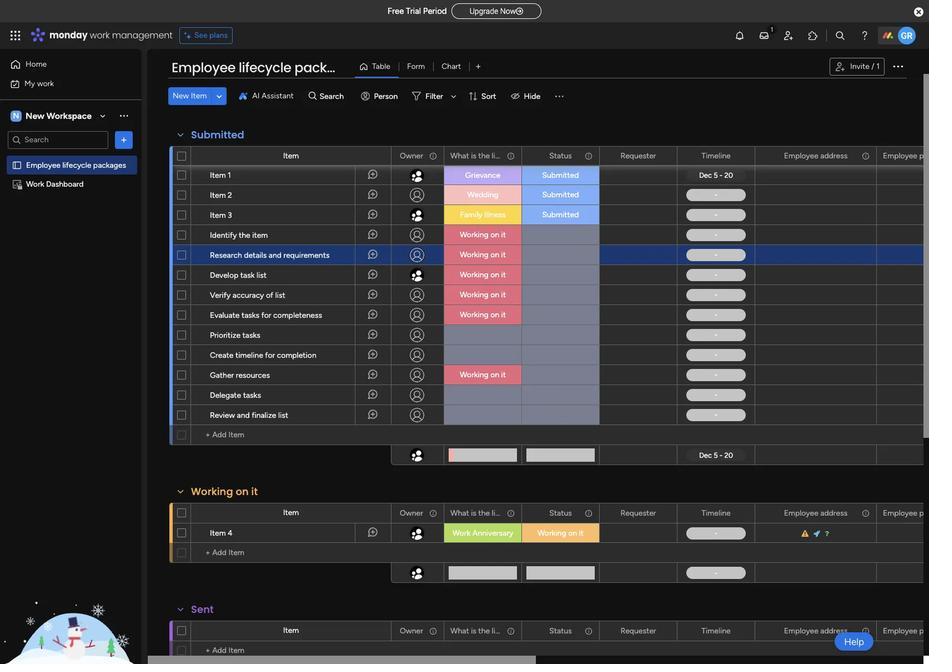 Task type: locate. For each thing, give the bounding box(es) containing it.
1 address from the top
[[821, 151, 848, 160]]

1 vertical spatial employee lifecycle packages
[[26, 160, 126, 170]]

2 vertical spatial pho
[[920, 626, 930, 636]]

working
[[460, 230, 489, 240], [460, 250, 489, 260], [460, 270, 489, 280], [460, 290, 489, 300], [460, 310, 489, 320], [460, 370, 489, 380], [191, 485, 233, 499], [538, 529, 567, 538]]

1 horizontal spatial work
[[90, 29, 110, 42]]

for down of
[[262, 311, 272, 320]]

Employee pho field
[[881, 150, 930, 162], [881, 507, 930, 519], [881, 625, 930, 637]]

1 employee pho from the top
[[884, 151, 930, 160]]

packages
[[295, 58, 359, 77], [93, 160, 126, 170]]

lifecycle inside field
[[239, 58, 292, 77]]

1
[[877, 62, 880, 71], [228, 171, 231, 180]]

review and finalize list
[[210, 411, 288, 420]]

1 vertical spatial pho
[[920, 508, 930, 518]]

new left 'angle down' image
[[173, 91, 189, 101]]

0 vertical spatial what is the life event? field
[[448, 150, 528, 162]]

resources
[[236, 371, 270, 380]]

0 vertical spatial for
[[262, 311, 272, 320]]

submitted
[[191, 128, 244, 142], [543, 171, 580, 180], [543, 190, 580, 200], [543, 210, 580, 220]]

what is the life event? field for sent
[[448, 625, 528, 637]]

3 event? from the top
[[505, 626, 528, 636]]

is for working on it
[[471, 508, 477, 518]]

2 vertical spatial employee address
[[785, 626, 848, 636]]

2 vertical spatial what is the life event?
[[451, 626, 528, 636]]

work inside button
[[37, 79, 54, 88]]

table button
[[355, 58, 399, 76]]

new for new workspace
[[26, 110, 44, 121]]

0 horizontal spatial work
[[26, 179, 44, 189]]

2 vertical spatial is
[[471, 626, 477, 636]]

2 vertical spatial owner
[[400, 626, 424, 636]]

list right of
[[275, 291, 286, 300]]

Employee address field
[[782, 150, 851, 162], [782, 507, 851, 519], [782, 625, 851, 637]]

option
[[0, 155, 142, 157]]

3 owner from the top
[[400, 626, 424, 636]]

list for finalize
[[278, 411, 288, 420]]

3 address from the top
[[821, 626, 848, 636]]

2 vertical spatial tasks
[[243, 391, 261, 400]]

work dashboard
[[26, 179, 84, 189]]

+ Add Item text field
[[197, 546, 386, 560], [197, 644, 386, 658]]

Employee lifecycle packages field
[[169, 58, 359, 77]]

tasks for delegate
[[243, 391, 261, 400]]

invite / 1 button
[[830, 58, 885, 76]]

2 life from the top
[[492, 508, 503, 518]]

work right monday
[[90, 29, 110, 42]]

2 employee pho field from the top
[[881, 507, 930, 519]]

2 vertical spatial list
[[278, 411, 288, 420]]

management
[[112, 29, 173, 42]]

1 right /
[[877, 62, 880, 71]]

1 vertical spatial event?
[[505, 508, 528, 518]]

pho
[[920, 151, 930, 160], [920, 508, 930, 518], [920, 626, 930, 636]]

2 vertical spatial address
[[821, 626, 848, 636]]

owner for sent
[[400, 626, 424, 636]]

wedding
[[468, 190, 499, 200]]

status for first status field from the bottom of the page
[[550, 626, 572, 636]]

it
[[502, 230, 506, 240], [502, 250, 506, 260], [502, 270, 506, 280], [502, 290, 506, 300], [502, 310, 506, 320], [502, 370, 506, 380], [252, 485, 258, 499], [579, 529, 584, 538]]

monday work management
[[49, 29, 173, 42]]

and left finalize at the left bottom of the page
[[237, 411, 250, 420]]

life for sent
[[492, 626, 503, 636]]

list right finalize at the left bottom of the page
[[278, 411, 288, 420]]

1 horizontal spatial employee lifecycle packages
[[172, 58, 359, 77]]

1 vertical spatial work
[[453, 529, 471, 538]]

1 vertical spatial life
[[492, 508, 503, 518]]

tasks down resources
[[243, 391, 261, 400]]

0 horizontal spatial packages
[[93, 160, 126, 170]]

tasks down "accuracy"
[[242, 311, 260, 320]]

what
[[451, 151, 470, 160], [451, 508, 470, 518], [451, 626, 470, 636]]

0 vertical spatial pho
[[920, 151, 930, 160]]

2 vertical spatial owner field
[[397, 625, 426, 637]]

2 vertical spatial requester
[[621, 626, 657, 636]]

3 what is the life event? from the top
[[451, 626, 528, 636]]

0 vertical spatial work
[[26, 179, 44, 189]]

3 employee pho from the top
[[884, 626, 930, 636]]

employee address
[[785, 151, 848, 160], [785, 508, 848, 518], [785, 626, 848, 636]]

2 is from the top
[[471, 508, 477, 518]]

0 vertical spatial status field
[[547, 150, 575, 162]]

Owner field
[[397, 150, 426, 162], [397, 507, 426, 519], [397, 625, 426, 637]]

1 vertical spatial lifecycle
[[62, 160, 91, 170]]

2 status from the top
[[550, 508, 572, 518]]

packages up search field
[[295, 58, 359, 77]]

item 4
[[210, 529, 233, 538]]

0 vertical spatial employee address field
[[782, 150, 851, 162]]

1 horizontal spatial packages
[[295, 58, 359, 77]]

work left the 'anniversary'
[[453, 529, 471, 538]]

0 vertical spatial work
[[90, 29, 110, 42]]

1 vertical spatial for
[[265, 351, 275, 360]]

angle down image
[[217, 92, 222, 100]]

employee lifecycle packages up ai assistant button
[[172, 58, 359, 77]]

options image
[[892, 59, 905, 73], [584, 146, 592, 165], [429, 504, 436, 523], [506, 504, 514, 523], [584, 504, 592, 523], [740, 504, 748, 523], [429, 622, 436, 641]]

timeline
[[702, 151, 731, 160], [702, 508, 731, 518], [702, 626, 731, 636]]

1 vertical spatial is
[[471, 508, 477, 518]]

2 vertical spatial status field
[[547, 625, 575, 637]]

0 vertical spatial event?
[[505, 151, 528, 160]]

3 employee address field from the top
[[782, 625, 851, 637]]

create timeline for completion
[[210, 351, 317, 360]]

2 vertical spatial employee address field
[[782, 625, 851, 637]]

work
[[26, 179, 44, 189], [453, 529, 471, 538]]

develop task list
[[210, 271, 267, 280]]

3 timeline from the top
[[702, 626, 731, 636]]

1 vertical spatial tasks
[[243, 331, 261, 340]]

3 timeline field from the top
[[699, 625, 734, 637]]

options image for first status field
[[584, 146, 592, 165]]

2 address from the top
[[821, 508, 848, 518]]

new item button
[[168, 87, 211, 105]]

list box containing employee lifecycle packages
[[0, 153, 142, 344]]

identify the item
[[210, 231, 268, 240]]

0 vertical spatial life
[[492, 151, 503, 160]]

2 vertical spatial life
[[492, 626, 503, 636]]

review
[[210, 411, 235, 420]]

1 vertical spatial packages
[[93, 160, 126, 170]]

1 owner field from the top
[[397, 150, 426, 162]]

1 horizontal spatial lifecycle
[[239, 58, 292, 77]]

0 horizontal spatial 1
[[228, 171, 231, 180]]

1 what from the top
[[451, 151, 470, 160]]

lifecycle up dashboard
[[62, 160, 91, 170]]

3 life from the top
[[492, 626, 503, 636]]

period
[[423, 6, 447, 16]]

new for new item
[[173, 91, 189, 101]]

the
[[479, 151, 490, 160], [239, 231, 251, 240], [479, 508, 490, 518], [479, 626, 490, 636]]

rocket image
[[814, 530, 822, 537]]

for right timeline
[[265, 351, 275, 360]]

1 vertical spatial + add item text field
[[197, 644, 386, 658]]

help button
[[836, 633, 874, 651]]

0 vertical spatial timeline
[[702, 151, 731, 160]]

new item
[[173, 91, 207, 101]]

new right the n
[[26, 110, 44, 121]]

1 vertical spatial requester field
[[618, 507, 660, 519]]

employee
[[172, 58, 236, 77], [785, 151, 819, 160], [884, 151, 918, 160], [26, 160, 61, 170], [785, 508, 819, 518], [884, 508, 918, 518], [785, 626, 819, 636], [884, 626, 918, 636]]

1 vertical spatial 1
[[228, 171, 231, 180]]

work for work anniversary
[[453, 529, 471, 538]]

employee inside field
[[172, 58, 236, 77]]

work for monday
[[90, 29, 110, 42]]

employee lifecycle packages
[[172, 58, 359, 77], [26, 160, 126, 170]]

2 what is the life event? field from the top
[[448, 507, 528, 519]]

gather
[[210, 371, 234, 380]]

owner
[[400, 151, 424, 160], [400, 508, 424, 518], [400, 626, 424, 636]]

0 vertical spatial timeline field
[[699, 150, 734, 162]]

2 vertical spatial timeline
[[702, 626, 731, 636]]

list right task on the left top
[[257, 271, 267, 280]]

0 vertical spatial and
[[269, 251, 282, 260]]

1 owner from the top
[[400, 151, 424, 160]]

prioritize tasks
[[210, 331, 261, 340]]

0 vertical spatial tasks
[[242, 311, 260, 320]]

1 horizontal spatial 1
[[877, 62, 880, 71]]

column information image
[[585, 151, 594, 160], [862, 151, 871, 160], [507, 509, 516, 518], [585, 509, 594, 518], [429, 627, 438, 636], [862, 627, 871, 636]]

1 vertical spatial what is the life event?
[[451, 508, 528, 518]]

trial
[[406, 6, 421, 16]]

0 vertical spatial employee lifecycle packages
[[172, 58, 359, 77]]

private dashboard image
[[12, 179, 22, 189]]

0 vertical spatial employee address
[[785, 151, 848, 160]]

2 owner field from the top
[[397, 507, 426, 519]]

1 + add item text field from the top
[[197, 546, 386, 560]]

arrow down image
[[447, 89, 461, 103]]

options image
[[118, 134, 130, 145], [429, 146, 436, 165], [506, 146, 514, 165], [862, 146, 869, 165], [862, 504, 869, 523], [506, 622, 514, 641], [584, 622, 592, 641], [862, 622, 869, 641]]

1 vertical spatial employee pho field
[[881, 507, 930, 519]]

work right private dashboard icon
[[26, 179, 44, 189]]

1 up 2
[[228, 171, 231, 180]]

employee lifecycle packages inside field
[[172, 58, 359, 77]]

2 timeline from the top
[[702, 508, 731, 518]]

1 pho from the top
[[920, 151, 930, 160]]

1 vertical spatial new
[[26, 110, 44, 121]]

1 vertical spatial owner field
[[397, 507, 426, 519]]

1 vertical spatial and
[[237, 411, 250, 420]]

1 status field from the top
[[547, 150, 575, 162]]

0 vertical spatial new
[[173, 91, 189, 101]]

1 status from the top
[[550, 151, 572, 160]]

column information image
[[429, 151, 438, 160], [507, 151, 516, 160], [429, 509, 438, 518], [862, 509, 871, 518], [507, 627, 516, 636], [585, 627, 594, 636]]

1 vertical spatial status field
[[547, 507, 575, 519]]

0 horizontal spatial work
[[37, 79, 54, 88]]

item 3
[[210, 211, 232, 220]]

what is the life event? for working on it
[[451, 508, 528, 518]]

is for sent
[[471, 626, 477, 636]]

3 what from the top
[[451, 626, 470, 636]]

2 vertical spatial requester field
[[618, 625, 660, 637]]

1 vertical spatial timeline field
[[699, 507, 734, 519]]

1 vertical spatial employee address field
[[782, 507, 851, 519]]

0 horizontal spatial new
[[26, 110, 44, 121]]

hide button
[[507, 87, 548, 105]]

0 vertical spatial owner field
[[397, 150, 426, 162]]

for
[[262, 311, 272, 320], [265, 351, 275, 360]]

1 vertical spatial owner
[[400, 508, 424, 518]]

notifications image
[[735, 30, 746, 41]]

2 employee pho from the top
[[884, 508, 930, 518]]

0 vertical spatial employee pho field
[[881, 150, 930, 162]]

requester
[[621, 151, 657, 160], [621, 508, 657, 518], [621, 626, 657, 636]]

submitted inside field
[[191, 128, 244, 142]]

tasks
[[242, 311, 260, 320], [243, 331, 261, 340], [243, 391, 261, 400]]

What is the life event? field
[[448, 150, 528, 162], [448, 507, 528, 519], [448, 625, 528, 637]]

2 vertical spatial what
[[451, 626, 470, 636]]

2 pho from the top
[[920, 508, 930, 518]]

1 vertical spatial list
[[275, 291, 286, 300]]

timeline for sent
[[702, 626, 731, 636]]

2 vertical spatial event?
[[505, 626, 528, 636]]

3 is from the top
[[471, 626, 477, 636]]

2 what from the top
[[451, 508, 470, 518]]

ai
[[253, 91, 260, 101]]

ai assistant
[[253, 91, 294, 101]]

1 horizontal spatial new
[[173, 91, 189, 101]]

free trial period
[[388, 6, 447, 16]]

delegate tasks
[[210, 391, 261, 400]]

0 vertical spatial address
[[821, 151, 848, 160]]

2 employee address from the top
[[785, 508, 848, 518]]

Timeline field
[[699, 150, 734, 162], [699, 507, 734, 519], [699, 625, 734, 637]]

0 vertical spatial is
[[471, 151, 477, 160]]

0 vertical spatial lifecycle
[[239, 58, 292, 77]]

1 vertical spatial what is the life event? field
[[448, 507, 528, 519]]

new
[[173, 91, 189, 101], [26, 110, 44, 121]]

2 vertical spatial employee pho
[[884, 626, 930, 636]]

0 vertical spatial packages
[[295, 58, 359, 77]]

upgrade now
[[470, 7, 516, 16]]

family illness
[[460, 210, 506, 220]]

lifecycle up ai assistant button
[[239, 58, 292, 77]]

3 status from the top
[[550, 626, 572, 636]]

event?
[[505, 151, 528, 160], [505, 508, 528, 518], [505, 626, 528, 636]]

0 vertical spatial requester field
[[618, 150, 660, 162]]

employee pho
[[884, 151, 930, 160], [884, 508, 930, 518], [884, 626, 930, 636]]

1 horizontal spatial work
[[453, 529, 471, 538]]

list box
[[0, 153, 142, 344]]

and right details
[[269, 251, 282, 260]]

1 vertical spatial timeline
[[702, 508, 731, 518]]

work right my
[[37, 79, 54, 88]]

verify
[[210, 291, 231, 300]]

Status field
[[547, 150, 575, 162], [547, 507, 575, 519], [547, 625, 575, 637]]

Submitted field
[[188, 128, 247, 142]]

1 vertical spatial employee address
[[785, 508, 848, 518]]

1 vertical spatial work
[[37, 79, 54, 88]]

n
[[13, 111, 19, 120]]

help
[[845, 636, 865, 647]]

address
[[821, 151, 848, 160], [821, 508, 848, 518], [821, 626, 848, 636]]

new inside workspace selection element
[[26, 110, 44, 121]]

1 vertical spatial employee pho
[[884, 508, 930, 518]]

item
[[191, 91, 207, 101], [283, 151, 299, 161], [210, 171, 226, 180], [210, 191, 226, 200], [210, 211, 226, 220], [283, 508, 299, 517], [210, 529, 226, 538], [283, 626, 299, 635]]

on
[[491, 230, 500, 240], [491, 250, 500, 260], [491, 270, 500, 280], [491, 290, 500, 300], [491, 310, 500, 320], [491, 370, 500, 380], [236, 485, 249, 499], [569, 529, 578, 538]]

2 event? from the top
[[505, 508, 528, 518]]

chart
[[442, 62, 462, 71]]

2 vertical spatial status
[[550, 626, 572, 636]]

packages down "workspace options" image
[[93, 160, 126, 170]]

0 horizontal spatial lifecycle
[[62, 160, 91, 170]]

status
[[550, 151, 572, 160], [550, 508, 572, 518], [550, 626, 572, 636]]

2 vertical spatial timeline field
[[699, 625, 734, 637]]

3 requester field from the top
[[618, 625, 660, 637]]

work
[[90, 29, 110, 42], [37, 79, 54, 88]]

0 vertical spatial status
[[550, 151, 572, 160]]

1 requester field from the top
[[618, 150, 660, 162]]

is
[[471, 151, 477, 160], [471, 508, 477, 518], [471, 626, 477, 636]]

see plans
[[194, 31, 228, 40]]

delegate
[[210, 391, 241, 400]]

dapulse rightstroke image
[[516, 7, 524, 16]]

for for timeline
[[265, 351, 275, 360]]

0 vertical spatial owner
[[400, 151, 424, 160]]

3 pho from the top
[[920, 626, 930, 636]]

public board image
[[12, 160, 22, 170]]

options image for what is the life event? field related to working on it
[[506, 504, 514, 523]]

work for my
[[37, 79, 54, 88]]

0 vertical spatial employee pho
[[884, 151, 930, 160]]

2 vertical spatial employee pho field
[[881, 625, 930, 637]]

0 horizontal spatial employee lifecycle packages
[[26, 160, 126, 170]]

employee lifecycle packages up dashboard
[[26, 160, 126, 170]]

event? for working on it
[[505, 508, 528, 518]]

1 vertical spatial status
[[550, 508, 572, 518]]

select product image
[[10, 30, 21, 41]]

1 timeline from the top
[[702, 151, 731, 160]]

1 inside "button"
[[877, 62, 880, 71]]

0 vertical spatial what
[[451, 151, 470, 160]]

workspace selection element
[[11, 109, 93, 123]]

Search field
[[317, 88, 350, 104]]

1 employee address from the top
[[785, 151, 848, 160]]

develop
[[210, 271, 239, 280]]

employee lifecycle packages inside list box
[[26, 160, 126, 170]]

working on it inside field
[[191, 485, 258, 499]]

3 owner field from the top
[[397, 625, 426, 637]]

0 vertical spatial 1
[[877, 62, 880, 71]]

0 vertical spatial + add item text field
[[197, 546, 386, 560]]

Requester field
[[618, 150, 660, 162], [618, 507, 660, 519], [618, 625, 660, 637]]

1 timeline field from the top
[[699, 150, 734, 162]]

new inside button
[[173, 91, 189, 101]]

list
[[257, 271, 267, 280], [275, 291, 286, 300], [278, 411, 288, 420]]

tasks up timeline
[[243, 331, 261, 340]]

evaluate
[[210, 311, 240, 320]]

2 what is the life event? from the top
[[451, 508, 528, 518]]

1 event? from the top
[[505, 151, 528, 160]]

0 vertical spatial what is the life event?
[[451, 151, 528, 160]]

1 vertical spatial what
[[451, 508, 470, 518]]

1 vertical spatial address
[[821, 508, 848, 518]]

3 what is the life event? field from the top
[[448, 625, 528, 637]]

menu image
[[554, 91, 565, 102]]

gather resources
[[210, 371, 270, 380]]

question image
[[826, 530, 831, 537]]

1 vertical spatial requester
[[621, 508, 657, 518]]



Task type: vqa. For each thing, say whether or not it's contained in the screenshot.
topmost do
no



Task type: describe. For each thing, give the bounding box(es) containing it.
table
[[372, 62, 391, 71]]

my work
[[24, 79, 54, 88]]

2
[[228, 191, 232, 200]]

add view image
[[476, 63, 481, 71]]

of
[[266, 291, 274, 300]]

0 horizontal spatial and
[[237, 411, 250, 420]]

life for working on it
[[492, 508, 503, 518]]

what is the life event? field for working on it
[[448, 507, 528, 519]]

form
[[407, 62, 425, 71]]

research details and requirements
[[210, 251, 330, 260]]

tasks for prioritize
[[243, 331, 261, 340]]

options image for 2nd status field
[[584, 504, 592, 523]]

item 2
[[210, 191, 232, 200]]

task
[[241, 271, 255, 280]]

invite / 1
[[851, 62, 880, 71]]

2 requester from the top
[[621, 508, 657, 518]]

my work button
[[7, 75, 120, 93]]

workspace
[[47, 110, 92, 121]]

for for tasks
[[262, 311, 272, 320]]

finalize
[[252, 411, 277, 420]]

1 horizontal spatial and
[[269, 251, 282, 260]]

see plans button
[[179, 27, 233, 44]]

details
[[244, 251, 267, 260]]

packages inside list box
[[93, 160, 126, 170]]

1 life from the top
[[492, 151, 503, 160]]

1 what is the life event? from the top
[[451, 151, 528, 160]]

family
[[460, 210, 483, 220]]

ai assistant button
[[235, 87, 298, 105]]

owner field for submitted
[[397, 150, 426, 162]]

invite members image
[[784, 30, 795, 41]]

anniversary
[[473, 529, 514, 538]]

greg robinson image
[[899, 27, 917, 44]]

evaluate tasks for completeness
[[210, 311, 322, 320]]

hide
[[524, 91, 541, 101]]

options image for 2nd owner field
[[429, 504, 436, 523]]

chart button
[[434, 58, 470, 76]]

accuracy
[[233, 291, 264, 300]]

work anniversary
[[453, 529, 514, 538]]

lottie animation image
[[0, 552, 142, 664]]

sort button
[[464, 87, 503, 105]]

help image
[[860, 30, 871, 41]]

person button
[[357, 87, 405, 105]]

timeline field for sent
[[699, 625, 734, 637]]

owner for submitted
[[400, 151, 424, 160]]

1 what is the life event? field from the top
[[448, 150, 528, 162]]

1 is from the top
[[471, 151, 477, 160]]

person
[[374, 91, 398, 101]]

1 requester from the top
[[621, 151, 657, 160]]

3
[[228, 211, 232, 220]]

3 status field from the top
[[547, 625, 575, 637]]

filter
[[426, 91, 443, 101]]

event? for sent
[[505, 626, 528, 636]]

2 timeline field from the top
[[699, 507, 734, 519]]

free
[[388, 6, 404, 16]]

see
[[194, 31, 208, 40]]

4
[[228, 529, 233, 538]]

working inside field
[[191, 485, 233, 499]]

verify accuracy of list
[[210, 291, 286, 300]]

timeline
[[236, 351, 263, 360]]

2 + add item text field from the top
[[197, 644, 386, 658]]

what for sent
[[451, 626, 470, 636]]

illness
[[485, 210, 506, 220]]

2 requester field from the top
[[618, 507, 660, 519]]

Search in workspace field
[[23, 133, 93, 146]]

0 vertical spatial list
[[257, 271, 267, 280]]

what is the life event? for sent
[[451, 626, 528, 636]]

assistant
[[262, 91, 294, 101]]

on inside field
[[236, 485, 249, 499]]

options image for sent's owner field
[[429, 622, 436, 641]]

workspace image
[[11, 110, 22, 122]]

status for 2nd status field
[[550, 508, 572, 518]]

item 1
[[210, 171, 231, 180]]

sent
[[191, 603, 214, 616]]

+ Add Item text field
[[197, 429, 386, 442]]

requirements
[[284, 251, 330, 260]]

timeline field for submitted
[[699, 150, 734, 162]]

create
[[210, 351, 234, 360]]

home
[[26, 59, 47, 69]]

timeline for submitted
[[702, 151, 731, 160]]

3 employee pho field from the top
[[881, 625, 930, 637]]

owner field for sent
[[397, 625, 426, 637]]

2 owner from the top
[[400, 508, 424, 518]]

/
[[872, 62, 875, 71]]

Working on it field
[[188, 485, 261, 499]]

v2 search image
[[309, 90, 317, 102]]

2 employee address field from the top
[[782, 507, 851, 519]]

new workspace
[[26, 110, 92, 121]]

dashboard
[[46, 179, 84, 189]]

work for work dashboard
[[26, 179, 44, 189]]

grievance
[[466, 171, 501, 180]]

1 image
[[768, 23, 778, 35]]

completion
[[277, 351, 317, 360]]

identify
[[210, 231, 237, 240]]

research
[[210, 251, 242, 260]]

now
[[501, 7, 516, 16]]

apps image
[[808, 30, 819, 41]]

item
[[252, 231, 268, 240]]

invite
[[851, 62, 870, 71]]

inbox image
[[759, 30, 770, 41]]

ai logo image
[[239, 92, 248, 101]]

warning image
[[802, 530, 811, 537]]

3 requester from the top
[[621, 626, 657, 636]]

1 employee address field from the top
[[782, 150, 851, 162]]

plans
[[210, 31, 228, 40]]

it inside field
[[252, 485, 258, 499]]

item inside button
[[191, 91, 207, 101]]

1 employee pho field from the top
[[881, 150, 930, 162]]

search everything image
[[835, 30, 847, 41]]

upgrade
[[470, 7, 499, 16]]

what for working on it
[[451, 508, 470, 518]]

list for of
[[275, 291, 286, 300]]

filter button
[[408, 87, 461, 105]]

home button
[[7, 56, 120, 73]]

employee inside list box
[[26, 160, 61, 170]]

monday
[[49, 29, 88, 42]]

sort
[[482, 91, 497, 101]]

packages inside field
[[295, 58, 359, 77]]

upgrade now link
[[452, 3, 542, 19]]

dapulse close image
[[915, 7, 924, 18]]

workspace options image
[[118, 110, 130, 121]]

2 status field from the top
[[547, 507, 575, 519]]

lottie animation element
[[0, 552, 142, 664]]

completeness
[[273, 311, 322, 320]]

status for first status field
[[550, 151, 572, 160]]

3 employee address from the top
[[785, 626, 848, 636]]

form button
[[399, 58, 434, 76]]

Sent field
[[188, 603, 217, 617]]

my
[[24, 79, 35, 88]]

prioritize
[[210, 331, 241, 340]]

tasks for evaluate
[[242, 311, 260, 320]]



